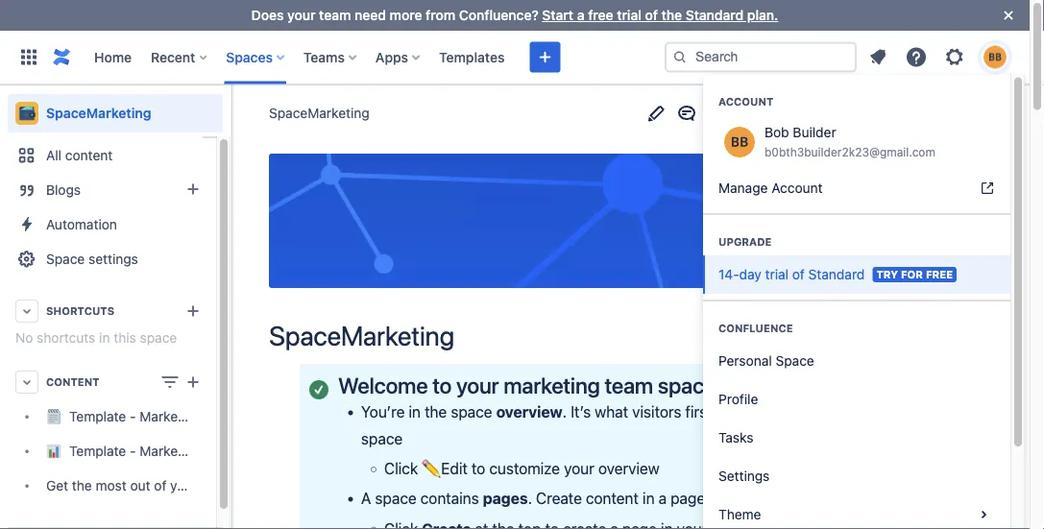 Task type: describe. For each thing, give the bounding box(es) containing it.
theme link
[[703, 495, 1010, 529]]

from
[[426, 7, 455, 23]]

home
[[94, 49, 132, 65]]

a inside . it's what visitors first see, like a landing page for your space
[[775, 403, 784, 421]]

your inside the space element
[[170, 478, 198, 494]]

customize
[[489, 459, 560, 478]]

no shortcuts in this space
[[15, 330, 177, 346]]

spacemarketing up welcome
[[269, 320, 454, 352]]

marketing
[[504, 373, 600, 399]]

tasks link
[[703, 418, 1010, 457]]

:check_mark: image
[[309, 380, 328, 399]]

apps button
[[370, 42, 427, 73]]

home link
[[88, 42, 137, 73]]

your up you're in the space overview
[[456, 373, 499, 399]]

shortcuts button
[[8, 294, 208, 328]]

create content image
[[182, 371, 205, 394]]

template - marketing campaign
[[69, 443, 266, 459]]

settings link
[[703, 457, 1010, 495]]

landing
[[788, 403, 838, 421]]

template - marketing plan link
[[8, 400, 231, 434]]

0 vertical spatial to
[[432, 373, 452, 399]]

space!
[[658, 373, 722, 399]]

0 vertical spatial of
[[645, 7, 658, 23]]

0 vertical spatial overview
[[496, 403, 562, 421]]

pages
[[483, 490, 528, 508]]

personal
[[718, 352, 772, 368]]

start a free trial of the standard plan. link
[[542, 7, 778, 23]]

spaces
[[226, 49, 273, 65]]

team up what
[[605, 373, 653, 399]]

it's
[[571, 403, 591, 421]]

page for landing
[[842, 403, 876, 421]]

collapse sidebar image
[[209, 94, 252, 133]]

your inside . it's what visitors first see, like a landing page for your space
[[903, 403, 934, 421]]

0 vertical spatial account
[[718, 95, 773, 108]]

edit
[[441, 459, 468, 478]]

1 vertical spatial in
[[409, 403, 421, 421]]

theme
[[718, 506, 761, 522]]

page for a
[[671, 490, 705, 508]]

team left need
[[319, 7, 351, 23]]

first
[[685, 403, 712, 421]]

try
[[876, 268, 898, 280]]

click
[[384, 459, 418, 478]]

14-day trial of standard
[[718, 266, 865, 282]]

bob
[[765, 124, 789, 140]]

get the most out of your team space link
[[8, 469, 273, 503]]

space down campaign
[[236, 478, 273, 494]]

1 horizontal spatial the
[[425, 403, 447, 421]]

visitors
[[632, 403, 681, 421]]

your right with on the right bottom
[[840, 490, 871, 508]]

space inside 'personal space' link
[[776, 352, 814, 368]]

does
[[251, 7, 284, 23]]

builder
[[793, 124, 836, 140]]

a space contains pages . create content in a page to collaborate with your team
[[361, 490, 909, 508]]

shortcuts
[[46, 305, 114, 317]]

recent
[[151, 49, 195, 65]]

space element
[[0, 85, 273, 529]]

need
[[354, 7, 386, 23]]

get
[[46, 478, 68, 494]]

space up edit
[[451, 403, 492, 421]]

like
[[749, 403, 772, 421]]

a
[[361, 490, 371, 508]]

campaign
[[205, 443, 266, 459]]

. it's what visitors first see, like a landing page for your space
[[361, 403, 938, 447]]

see,
[[716, 403, 745, 421]]

apps
[[375, 49, 408, 65]]

0 vertical spatial standard
[[686, 7, 744, 23]]

templates
[[439, 49, 505, 65]]

automation
[[46, 217, 117, 232]]

notification icon image
[[866, 46, 889, 69]]

0 horizontal spatial trial
[[617, 7, 641, 23]]

content inside the space element
[[65, 147, 113, 163]]

you're
[[361, 403, 405, 421]]

Search field
[[665, 42, 857, 73]]

settings icon image
[[943, 46, 966, 69]]

your right does
[[287, 7, 316, 23]]

✏️
[[422, 459, 437, 478]]

click ✏️ edit to customize your overview
[[384, 459, 660, 478]]

day
[[739, 266, 762, 282]]

what
[[595, 403, 628, 421]]

upgrade
[[718, 235, 772, 248]]

team inside the space element
[[201, 478, 232, 494]]

content button
[[8, 365, 208, 400]]

spacemarketing inside the space element
[[46, 105, 151, 121]]

in inside the space element
[[99, 330, 110, 346]]

blogs link
[[8, 173, 208, 207]]

banner containing home
[[0, 30, 1030, 85]]

search image
[[672, 49, 688, 65]]

free
[[588, 7, 613, 23]]

create a blog image
[[182, 178, 205, 201]]

standard inside 'upgrade' 'group'
[[808, 266, 865, 282]]

manage
[[718, 180, 768, 195]]

out
[[130, 478, 150, 494]]



Task type: vqa. For each thing, say whether or not it's contained in the screenshot.
topmost Sprint
no



Task type: locate. For each thing, give the bounding box(es) containing it.
start
[[542, 7, 574, 23]]

create
[[536, 490, 582, 508]]

template
[[69, 409, 126, 424], [69, 443, 126, 459]]

2 vertical spatial the
[[72, 478, 92, 494]]

0 horizontal spatial of
[[154, 478, 167, 494]]

0 horizontal spatial in
[[99, 330, 110, 346]]

template - marketing campaign link
[[8, 434, 266, 469]]

with
[[808, 490, 836, 508]]

spacemarketing up all content link at top left
[[46, 105, 151, 121]]

1 horizontal spatial space
[[776, 352, 814, 368]]

page left theme
[[671, 490, 705, 508]]

add shortcut image
[[182, 300, 205, 323]]

:check_mark: image
[[309, 380, 328, 399]]

0 horizontal spatial overview
[[496, 403, 562, 421]]

1 vertical spatial the
[[425, 403, 447, 421]]

account up bob
[[718, 95, 773, 108]]

0 vertical spatial trial
[[617, 7, 641, 23]]

1 horizontal spatial a
[[658, 490, 667, 508]]

try for free
[[876, 268, 953, 280]]

0 horizontal spatial a
[[577, 7, 584, 23]]

settings
[[88, 251, 138, 267]]

more
[[390, 7, 422, 23]]

0 horizontal spatial .
[[528, 490, 532, 508]]

help icon image
[[905, 46, 928, 69]]

0 horizontal spatial standard
[[686, 7, 744, 23]]

a
[[577, 7, 584, 23], [775, 403, 784, 421], [658, 490, 667, 508]]

0 horizontal spatial to
[[432, 373, 452, 399]]

all
[[46, 147, 62, 163]]

close image
[[997, 4, 1020, 27]]

1 horizontal spatial spacemarketing link
[[269, 104, 370, 123]]

2 - from the top
[[130, 443, 136, 459]]

0 vertical spatial content
[[65, 147, 113, 163]]

- up template - marketing campaign link
[[130, 409, 136, 424]]

1 vertical spatial a
[[775, 403, 784, 421]]

spacemarketing link up all content link at top left
[[8, 94, 223, 133]]

for
[[901, 268, 923, 280]]

all content link
[[8, 138, 208, 173]]

in right you're
[[409, 403, 421, 421]]

1 horizontal spatial page
[[842, 403, 876, 421]]

2 horizontal spatial the
[[661, 7, 682, 23]]

tree
[[8, 400, 273, 503]]

0 vertical spatial marketing
[[140, 409, 201, 424]]

your up create
[[564, 459, 594, 478]]

0 vertical spatial page
[[842, 403, 876, 421]]

to up you're in the space overview
[[432, 373, 452, 399]]

a down . it's what visitors first see, like a landing page for your space
[[658, 490, 667, 508]]

2 horizontal spatial to
[[709, 490, 723, 508]]

0 vertical spatial -
[[130, 409, 136, 424]]

template for template - marketing campaign
[[69, 443, 126, 459]]

marketing up get the most out of your team space
[[140, 443, 201, 459]]

1 horizontal spatial in
[[409, 403, 421, 421]]

1 vertical spatial template
[[69, 443, 126, 459]]

account group
[[703, 74, 1010, 213]]

template up most
[[69, 443, 126, 459]]

spacemarketing link down teams at the top of page
[[269, 104, 370, 123]]

blogs
[[46, 182, 81, 198]]

- for template - marketing campaign
[[130, 443, 136, 459]]

1 horizontal spatial to
[[472, 459, 485, 478]]

1 horizontal spatial content
[[586, 490, 639, 508]]

teams button
[[298, 42, 364, 73]]

edit this page image
[[645, 102, 668, 125]]

1 vertical spatial marketing
[[140, 443, 201, 459]]

0 vertical spatial a
[[577, 7, 584, 23]]

1 vertical spatial .
[[528, 490, 532, 508]]

1 vertical spatial of
[[792, 266, 805, 282]]

1 vertical spatial content
[[586, 490, 639, 508]]

personal space link
[[703, 341, 1010, 380]]

team right with on the right bottom
[[875, 490, 909, 508]]

page left for
[[842, 403, 876, 421]]

1 horizontal spatial of
[[645, 7, 658, 23]]

automation link
[[8, 207, 208, 242]]

to
[[432, 373, 452, 399], [472, 459, 485, 478], [709, 490, 723, 508]]

your right for
[[903, 403, 934, 421]]

b0bth3builder2k23@gmail.com
[[765, 145, 935, 158]]

0 vertical spatial in
[[99, 330, 110, 346]]

content
[[65, 147, 113, 163], [586, 490, 639, 508]]

template down content "dropdown button"
[[69, 409, 126, 424]]

marketing for campaign
[[140, 443, 201, 459]]

most
[[96, 478, 127, 494]]

1 - from the top
[[130, 409, 136, 424]]

confluence
[[718, 322, 793, 334]]

-
[[130, 409, 136, 424], [130, 443, 136, 459]]

does your team need more from confluence? start a free trial of the standard plan.
[[251, 7, 778, 23]]

trial inside 'upgrade' 'group'
[[765, 266, 789, 282]]

1 vertical spatial -
[[130, 443, 136, 459]]

2 horizontal spatial a
[[775, 403, 784, 421]]

- for template - marketing plan
[[130, 409, 136, 424]]

standard
[[686, 7, 744, 23], [808, 266, 865, 282]]

1 horizontal spatial .
[[562, 403, 567, 421]]

template for template - marketing plan
[[69, 409, 126, 424]]

page inside . it's what visitors first see, like a landing page for your space
[[842, 403, 876, 421]]

standard left try
[[808, 266, 865, 282]]

teams
[[303, 49, 345, 65]]

of right out
[[154, 478, 167, 494]]

space right personal
[[776, 352, 814, 368]]

tasks
[[718, 429, 753, 445]]

in
[[99, 330, 110, 346], [409, 403, 421, 421], [643, 490, 655, 508]]

2 marketing from the top
[[140, 443, 201, 459]]

to right edit
[[472, 459, 485, 478]]

spaces button
[[220, 42, 292, 73]]

tree inside the space element
[[8, 400, 273, 503]]

0 horizontal spatial content
[[65, 147, 113, 163]]

0 horizontal spatial the
[[72, 478, 92, 494]]

1 horizontal spatial trial
[[765, 266, 789, 282]]

standard left plan.
[[686, 7, 744, 23]]

appswitcher icon image
[[17, 46, 40, 69]]

change view image
[[158, 371, 182, 394]]

no
[[15, 330, 33, 346]]

2 template from the top
[[69, 443, 126, 459]]

team down campaign
[[201, 478, 232, 494]]

upgrade group
[[703, 213, 1010, 299]]

in left this
[[99, 330, 110, 346]]

a right like
[[775, 403, 784, 421]]

space down automation
[[46, 251, 85, 267]]

1 template from the top
[[69, 409, 126, 424]]

.
[[562, 403, 567, 421], [528, 490, 532, 508]]

space inside . it's what visitors first see, like a landing page for your space
[[361, 429, 403, 447]]

plan.
[[747, 7, 778, 23]]

1 vertical spatial trial
[[765, 266, 789, 282]]

. left it's
[[562, 403, 567, 421]]

spacemarketing down teams at the top of page
[[269, 105, 370, 121]]

account right manage
[[772, 180, 823, 195]]

welcome to your marketing team space!
[[338, 373, 722, 399]]

space right this
[[140, 330, 177, 346]]

confluence group
[[703, 299, 1010, 529]]

0 horizontal spatial page
[[671, 490, 705, 508]]

bob builder b0bth3builder2k23@gmail.com
[[765, 124, 935, 158]]

your down template - marketing campaign
[[170, 478, 198, 494]]

overview up a space contains pages . create content in a page to collaborate with your team
[[598, 459, 660, 478]]

your
[[287, 7, 316, 23], [456, 373, 499, 399], [903, 403, 934, 421], [564, 459, 594, 478], [170, 478, 198, 494], [840, 490, 871, 508]]

. left create
[[528, 490, 532, 508]]

trial right day
[[765, 266, 789, 282]]

1 horizontal spatial standard
[[808, 266, 865, 282]]

the
[[661, 7, 682, 23], [425, 403, 447, 421], [72, 478, 92, 494]]

space
[[46, 251, 85, 267], [776, 352, 814, 368]]

a for trial
[[577, 7, 584, 23]]

manage account link
[[703, 169, 1010, 207]]

1 horizontal spatial overview
[[598, 459, 660, 478]]

a left free
[[577, 7, 584, 23]]

this
[[114, 330, 136, 346]]

space settings link
[[8, 242, 208, 277]]

collaborate
[[727, 490, 804, 508]]

content right "all"
[[65, 147, 113, 163]]

2 horizontal spatial in
[[643, 490, 655, 508]]

1 vertical spatial standard
[[808, 266, 865, 282]]

manage account
[[718, 180, 823, 195]]

get the most out of your team space
[[46, 478, 273, 494]]

0 vertical spatial space
[[46, 251, 85, 267]]

profile
[[718, 391, 758, 407]]

confluence image
[[50, 46, 73, 69], [50, 46, 73, 69]]

- up out
[[130, 443, 136, 459]]

of inside the space element
[[154, 478, 167, 494]]

1 vertical spatial space
[[776, 352, 814, 368]]

content right create
[[586, 490, 639, 508]]

the right get
[[72, 478, 92, 494]]

marketing down change view image
[[140, 409, 201, 424]]

0 horizontal spatial spacemarketing link
[[8, 94, 223, 133]]

1 vertical spatial to
[[472, 459, 485, 478]]

in down . it's what visitors first see, like a landing page for your space
[[643, 490, 655, 508]]

0 vertical spatial the
[[661, 7, 682, 23]]

marketing for plan
[[140, 409, 201, 424]]

create content image
[[533, 46, 556, 69]]

. inside . it's what visitors first see, like a landing page for your space
[[562, 403, 567, 421]]

trial right free
[[617, 7, 641, 23]]

0 vertical spatial .
[[562, 403, 567, 421]]

welcome
[[338, 373, 428, 399]]

1 marketing from the top
[[140, 409, 201, 424]]

1 vertical spatial page
[[671, 490, 705, 508]]

template - marketing plan
[[69, 409, 231, 424]]

banner
[[0, 30, 1030, 85]]

contains
[[420, 490, 479, 508]]

2 horizontal spatial of
[[792, 266, 805, 282]]

recent button
[[145, 42, 214, 73]]

1 vertical spatial overview
[[598, 459, 660, 478]]

overview down welcome to your marketing team space! on the bottom of the page
[[496, 403, 562, 421]]

14-
[[718, 266, 739, 282]]

to down "settings"
[[709, 490, 723, 508]]

space settings
[[46, 251, 138, 267]]

0 horizontal spatial space
[[46, 251, 85, 267]]

the up search image
[[661, 7, 682, 23]]

2 vertical spatial to
[[709, 490, 723, 508]]

plan
[[205, 409, 231, 424]]

settings
[[718, 468, 770, 484]]

1 vertical spatial account
[[772, 180, 823, 195]]

personal space
[[718, 352, 814, 368]]

of right day
[[792, 266, 805, 282]]

of inside 'upgrade' 'group'
[[792, 266, 805, 282]]

of right free
[[645, 7, 658, 23]]

templates link
[[433, 42, 510, 73]]

all content
[[46, 147, 113, 163]]

spacemarketing
[[46, 105, 151, 121], [269, 105, 370, 121], [269, 320, 454, 352]]

profile link
[[703, 380, 1010, 418]]

you're in the space overview
[[361, 403, 562, 421]]

free
[[926, 268, 953, 280]]

2 vertical spatial a
[[658, 490, 667, 508]]

content
[[46, 376, 99, 389]]

0 vertical spatial template
[[69, 409, 126, 424]]

space down you're
[[361, 429, 403, 447]]

global element
[[12, 30, 665, 84]]

2 vertical spatial in
[[643, 490, 655, 508]]

a for to
[[658, 490, 667, 508]]

the right you're
[[425, 403, 447, 421]]

2 vertical spatial of
[[154, 478, 167, 494]]

confluence?
[[459, 7, 539, 23]]

the inside get the most out of your team space link
[[72, 478, 92, 494]]

tree containing template - marketing plan
[[8, 400, 273, 503]]

space right "a"
[[375, 490, 416, 508]]



